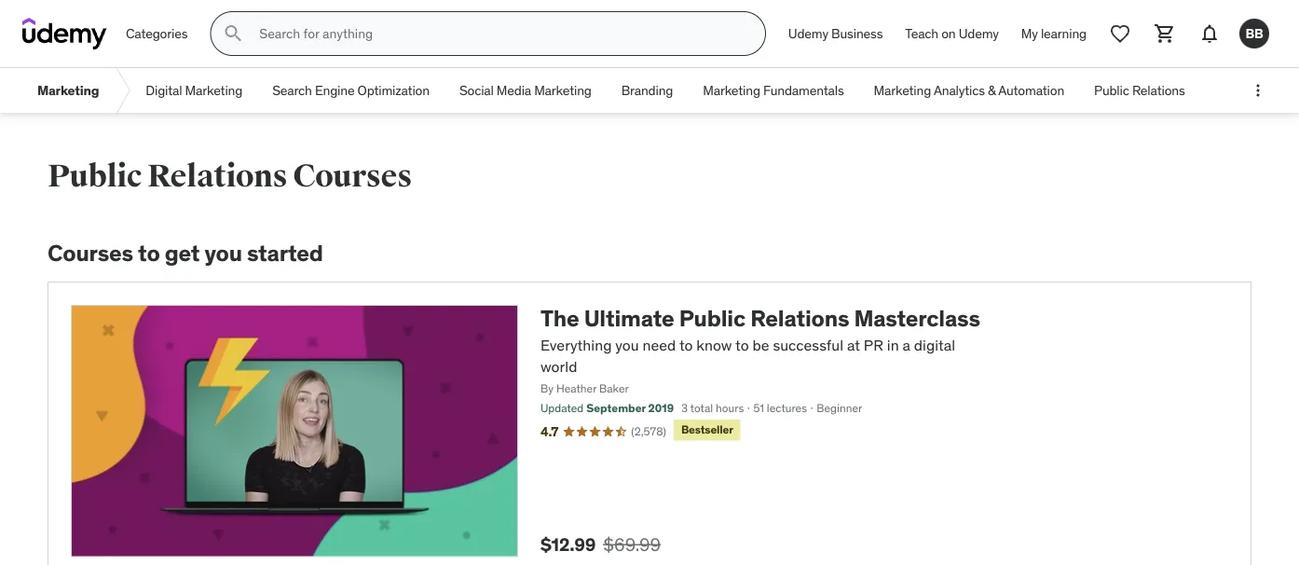 Task type: locate. For each thing, give the bounding box(es) containing it.
udemy right on at the top
[[959, 25, 999, 42]]

0 horizontal spatial public
[[48, 157, 142, 195]]

branding link
[[607, 68, 688, 113]]

udemy left business
[[789, 25, 829, 42]]

notifications image
[[1199, 22, 1222, 45]]

4.7
[[541, 423, 559, 440]]

learning
[[1042, 25, 1087, 42]]

marketing right media
[[535, 82, 592, 99]]

in
[[888, 336, 900, 355]]

0 horizontal spatial udemy
[[789, 25, 829, 42]]

2 horizontal spatial to
[[736, 336, 749, 355]]

marketing inside marketing analytics & automation link
[[874, 82, 932, 99]]

2 vertical spatial public
[[680, 304, 746, 332]]

0 horizontal spatial courses
[[48, 239, 133, 267]]

you down ultimate
[[616, 336, 639, 355]]

1 vertical spatial public
[[48, 157, 142, 195]]

public for public relations
[[1095, 82, 1130, 99]]

world
[[541, 357, 578, 376]]

courses down search engine optimization link
[[293, 157, 412, 195]]

media
[[497, 82, 532, 99]]

digital
[[146, 82, 182, 99]]

public down marketing link
[[48, 157, 142, 195]]

relations up successful
[[751, 304, 850, 332]]

0 horizontal spatial to
[[138, 239, 160, 267]]

my learning
[[1022, 25, 1087, 42]]

you right get
[[205, 239, 242, 267]]

categories button
[[115, 11, 199, 56]]

public inside the ultimate public relations masterclass everything you need to know to be successful at pr in a digital world by heather baker
[[680, 304, 746, 332]]

3 total hours
[[682, 401, 744, 415]]

to left be
[[736, 336, 749, 355]]

digital
[[915, 336, 956, 355]]

to right need
[[680, 336, 693, 355]]

digital marketing
[[146, 82, 243, 99]]

courses left get
[[48, 239, 133, 267]]

marketing for marketing fundamentals
[[703, 82, 761, 99]]

search
[[272, 82, 312, 99]]

1 horizontal spatial relations
[[751, 304, 850, 332]]

0 vertical spatial relations
[[1133, 82, 1186, 99]]

4 marketing from the left
[[703, 82, 761, 99]]

branding
[[622, 82, 674, 99]]

udemy inside "link"
[[959, 25, 999, 42]]

social
[[460, 82, 494, 99]]

1 marketing from the left
[[37, 82, 99, 99]]

wishlist image
[[1110, 22, 1132, 45]]

0 vertical spatial you
[[205, 239, 242, 267]]

marketing left fundamentals
[[703, 82, 761, 99]]

optimization
[[358, 82, 430, 99]]

1 horizontal spatial courses
[[293, 157, 412, 195]]

to
[[138, 239, 160, 267], [680, 336, 693, 355], [736, 336, 749, 355]]

search engine optimization
[[272, 82, 430, 99]]

bb
[[1246, 25, 1264, 42]]

relations down shopping cart with 0 items 'icon'
[[1133, 82, 1186, 99]]

1 udemy from the left
[[789, 25, 829, 42]]

Search for anything text field
[[256, 18, 743, 49]]

my learning link
[[1011, 11, 1099, 56]]

be
[[753, 336, 770, 355]]

need
[[643, 336, 676, 355]]

1 vertical spatial courses
[[48, 239, 133, 267]]

engine
[[315, 82, 355, 99]]

by
[[541, 381, 554, 396]]

2 udemy from the left
[[959, 25, 999, 42]]

3 marketing from the left
[[535, 82, 592, 99]]

submit search image
[[222, 22, 245, 45]]

udemy
[[789, 25, 829, 42], [959, 25, 999, 42]]

arrow pointing to subcategory menu links image
[[114, 68, 131, 113]]

1 vertical spatial you
[[616, 336, 639, 355]]

marketing
[[37, 82, 99, 99], [185, 82, 243, 99], [535, 82, 592, 99], [703, 82, 761, 99], [874, 82, 932, 99]]

public relations courses
[[48, 157, 412, 195]]

2 horizontal spatial relations
[[1133, 82, 1186, 99]]

analytics
[[934, 82, 986, 99]]

everything
[[541, 336, 612, 355]]

1 horizontal spatial udemy
[[959, 25, 999, 42]]

at
[[848, 336, 861, 355]]

1 horizontal spatial to
[[680, 336, 693, 355]]

1 vertical spatial relations
[[147, 157, 287, 195]]

1 horizontal spatial public
[[680, 304, 746, 332]]

relations up courses to get you started
[[147, 157, 287, 195]]

teach on udemy
[[906, 25, 999, 42]]

hours
[[716, 401, 744, 415]]

51 lectures
[[754, 401, 808, 415]]

public
[[1095, 82, 1130, 99], [48, 157, 142, 195], [680, 304, 746, 332]]

0 vertical spatial public
[[1095, 82, 1130, 99]]

public up know
[[680, 304, 746, 332]]

total
[[691, 401, 714, 415]]

september
[[587, 401, 646, 415]]

courses
[[293, 157, 412, 195], [48, 239, 133, 267]]

5 marketing from the left
[[874, 82, 932, 99]]

more subcategory menu links image
[[1250, 81, 1268, 100]]

51
[[754, 401, 765, 415]]

marketing inside the marketing fundamentals link
[[703, 82, 761, 99]]

marketing left analytics
[[874, 82, 932, 99]]

(2,578)
[[632, 424, 667, 438]]

updated
[[541, 401, 584, 415]]

0 horizontal spatial relations
[[147, 157, 287, 195]]

relations for public relations courses
[[147, 157, 287, 195]]

udemy business link
[[778, 11, 895, 56]]

2 marketing from the left
[[185, 82, 243, 99]]

relations
[[1133, 82, 1186, 99], [147, 157, 287, 195], [751, 304, 850, 332]]

bestseller
[[682, 422, 734, 437]]

to left get
[[138, 239, 160, 267]]

udemy business
[[789, 25, 883, 42]]

marketing inside marketing link
[[37, 82, 99, 99]]

on
[[942, 25, 956, 42]]

marketing right digital
[[185, 82, 243, 99]]

marketing fundamentals link
[[688, 68, 859, 113]]

the
[[541, 304, 580, 332]]

you
[[205, 239, 242, 267], [616, 336, 639, 355]]

categories
[[126, 25, 188, 42]]

marketing left arrow pointing to subcategory menu links image
[[37, 82, 99, 99]]

marketing inside social media marketing link
[[535, 82, 592, 99]]

heather
[[557, 381, 597, 396]]

0 horizontal spatial you
[[205, 239, 242, 267]]

marketing for marketing analytics & automation
[[874, 82, 932, 99]]

2 vertical spatial relations
[[751, 304, 850, 332]]

2 horizontal spatial public
[[1095, 82, 1130, 99]]

a
[[903, 336, 911, 355]]

public down wishlist image
[[1095, 82, 1130, 99]]

know
[[697, 336, 733, 355]]

1 horizontal spatial you
[[616, 336, 639, 355]]



Task type: describe. For each thing, give the bounding box(es) containing it.
marketing link
[[22, 68, 114, 113]]

automation
[[999, 82, 1065, 99]]

udemy image
[[22, 18, 107, 49]]

public relations
[[1095, 82, 1186, 99]]

marketing analytics & automation link
[[859, 68, 1080, 113]]

marketing for marketing
[[37, 82, 99, 99]]

shopping cart with 0 items image
[[1154, 22, 1177, 45]]

masterclass
[[855, 304, 981, 332]]

started
[[247, 239, 323, 267]]

$69.99
[[604, 534, 661, 556]]

the ultimate public relations masterclass everything you need to know to be successful at pr in a digital world by heather baker
[[541, 304, 981, 396]]

$12.99
[[541, 534, 596, 556]]

beginner
[[817, 401, 863, 415]]

social media marketing
[[460, 82, 592, 99]]

teach
[[906, 25, 939, 42]]

marketing inside digital marketing link
[[185, 82, 243, 99]]

digital marketing link
[[131, 68, 258, 113]]

public relations link
[[1080, 68, 1201, 113]]

bb link
[[1233, 11, 1278, 56]]

0 vertical spatial courses
[[293, 157, 412, 195]]

lectures
[[767, 401, 808, 415]]

get
[[165, 239, 200, 267]]

$12.99 $69.99
[[541, 534, 661, 556]]

baker
[[600, 381, 629, 396]]

updated september 2019
[[541, 401, 674, 415]]

courses to get you started
[[48, 239, 323, 267]]

public for public relations courses
[[48, 157, 142, 195]]

search engine optimization link
[[258, 68, 445, 113]]

successful
[[773, 336, 844, 355]]

&
[[989, 82, 996, 99]]

relations inside the ultimate public relations masterclass everything you need to know to be successful at pr in a digital world by heather baker
[[751, 304, 850, 332]]

ultimate
[[584, 304, 675, 332]]

my
[[1022, 25, 1039, 42]]

you inside the ultimate public relations masterclass everything you need to know to be successful at pr in a digital world by heather baker
[[616, 336, 639, 355]]

marketing fundamentals
[[703, 82, 844, 99]]

social media marketing link
[[445, 68, 607, 113]]

teach on udemy link
[[895, 11, 1011, 56]]

marketing analytics & automation
[[874, 82, 1065, 99]]

2019
[[649, 401, 674, 415]]

3
[[682, 401, 688, 415]]

fundamentals
[[764, 82, 844, 99]]

relations for public relations
[[1133, 82, 1186, 99]]

pr
[[864, 336, 884, 355]]

business
[[832, 25, 883, 42]]



Task type: vqa. For each thing, say whether or not it's contained in the screenshot.
"Notifications" icon
yes



